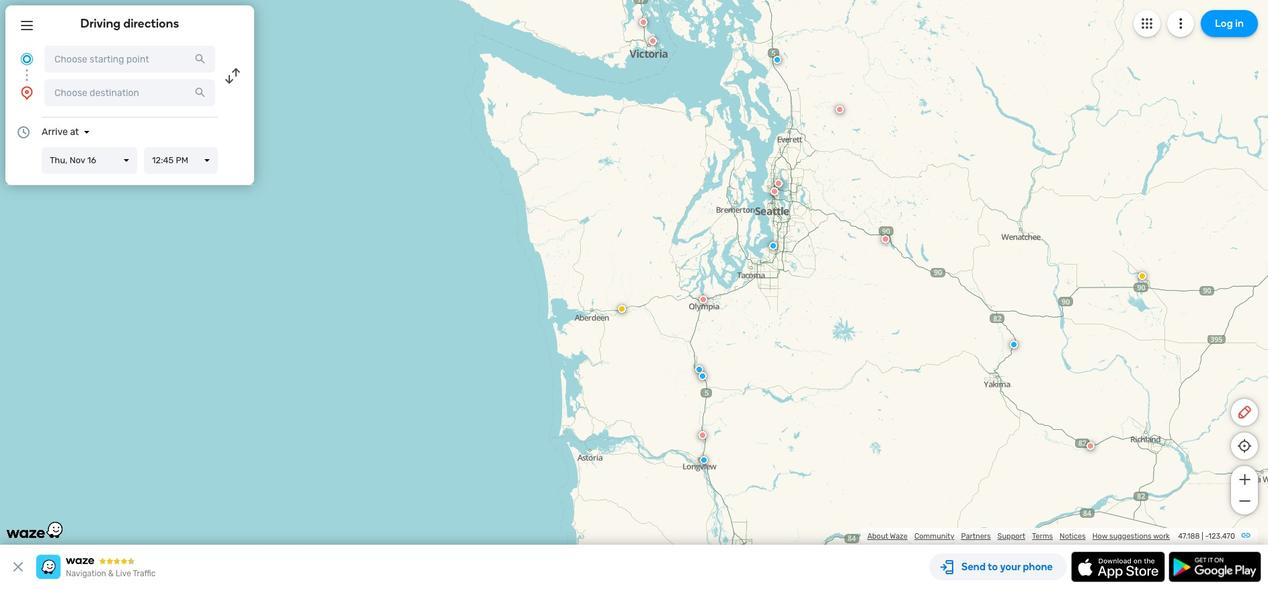 Task type: locate. For each thing, give the bounding box(es) containing it.
pencil image
[[1237, 405, 1253, 421]]

12:45 pm list box
[[144, 147, 218, 174]]

navigation & live traffic
[[66, 570, 156, 579]]

community
[[915, 533, 955, 542]]

driving
[[80, 16, 121, 31]]

police image
[[1010, 341, 1018, 349], [696, 366, 704, 374], [699, 373, 707, 381], [700, 457, 708, 465]]

about waze community partners support terms notices how suggestions work
[[868, 533, 1170, 542]]

thu, nov 16 list box
[[42, 147, 137, 174]]

hazard image
[[618, 305, 626, 313]]

1 horizontal spatial road closed image
[[700, 296, 708, 304]]

12:45 pm
[[152, 155, 188, 165]]

at
[[70, 126, 79, 138]]

road closed image
[[640, 18, 648, 26], [775, 180, 783, 188], [771, 188, 779, 196], [882, 235, 890, 244], [699, 432, 707, 440], [1087, 443, 1095, 451]]

123.470
[[1209, 533, 1236, 542]]

police image
[[774, 56, 782, 64], [770, 242, 778, 250]]

Choose destination text field
[[44, 79, 215, 106]]

support link
[[998, 533, 1026, 542]]

x image
[[10, 560, 26, 576]]

partners
[[962, 533, 991, 542]]

driving directions
[[80, 16, 179, 31]]

47.188 | -123.470
[[1179, 533, 1236, 542]]

how
[[1093, 533, 1108, 542]]

zoom in image
[[1237, 472, 1254, 488]]

arrive at
[[42, 126, 79, 138]]

about waze link
[[868, 533, 908, 542]]

thu, nov 16
[[50, 155, 96, 165]]

0 vertical spatial road closed image
[[649, 37, 657, 45]]

pm
[[176, 155, 188, 165]]

47.188
[[1179, 533, 1200, 542]]

road closed image
[[649, 37, 657, 45], [836, 106, 844, 114], [700, 296, 708, 304]]

support
[[998, 533, 1026, 542]]

about
[[868, 533, 889, 542]]

navigation
[[66, 570, 106, 579]]

suggestions
[[1110, 533, 1152, 542]]

|
[[1202, 533, 1204, 542]]

2 horizontal spatial road closed image
[[836, 106, 844, 114]]

current location image
[[19, 51, 35, 67]]

&
[[108, 570, 114, 579]]

work
[[1154, 533, 1170, 542]]

notices
[[1060, 533, 1086, 542]]

1 vertical spatial police image
[[770, 242, 778, 250]]

1 vertical spatial road closed image
[[836, 106, 844, 114]]



Task type: describe. For each thing, give the bounding box(es) containing it.
waze
[[890, 533, 908, 542]]

-
[[1206, 533, 1209, 542]]

arrive
[[42, 126, 68, 138]]

thu,
[[50, 155, 67, 165]]

link image
[[1241, 531, 1252, 542]]

clock image
[[15, 124, 32, 141]]

zoom out image
[[1237, 494, 1254, 510]]

directions
[[123, 16, 179, 31]]

traffic
[[133, 570, 156, 579]]

location image
[[19, 85, 35, 101]]

Choose starting point text field
[[44, 46, 215, 73]]

0 vertical spatial police image
[[774, 56, 782, 64]]

16
[[87, 155, 96, 165]]

hazard image
[[1139, 272, 1147, 281]]

12:45
[[152, 155, 174, 165]]

how suggestions work link
[[1093, 533, 1170, 542]]

notices link
[[1060, 533, 1086, 542]]

terms link
[[1033, 533, 1053, 542]]

partners link
[[962, 533, 991, 542]]

nov
[[70, 155, 85, 165]]

0 horizontal spatial road closed image
[[649, 37, 657, 45]]

live
[[116, 570, 131, 579]]

community link
[[915, 533, 955, 542]]

terms
[[1033, 533, 1053, 542]]

2 vertical spatial road closed image
[[700, 296, 708, 304]]



Task type: vqa. For each thing, say whether or not it's contained in the screenshot.
Community
yes



